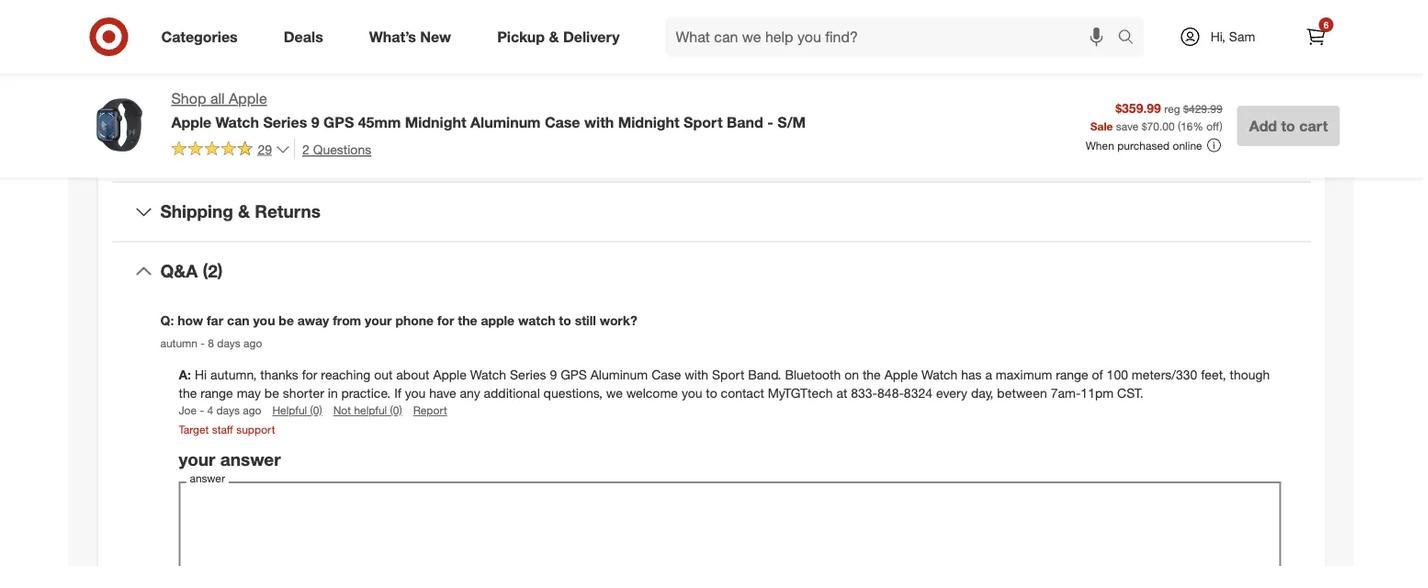 Task type: describe. For each thing, give the bounding box(es) containing it.
to inside q: how far can you be away from your phone for the apple watch to still work? autumn - 8 days ago
[[559, 312, 571, 328]]

iphone.
[[937, 75, 980, 91]]

apple down "fi"
[[1051, 93, 1085, 109]]

apple up 'have'
[[433, 367, 467, 383]]

with inside hi autumn, thanks for reaching out about apple watch series 9 gps aluminum case with sport band.     bluetooth on the apple watch has a maximum range of 100 meters/330 feet, though the range may be shorter in practice.     if you have any additional questions, we welcome you to contact mytgttech at 833-848-8324 every day, between 7am-11pm cst.
[[685, 367, 709, 383]]

apple down fitness+.
[[977, 20, 1011, 36]]

visit
[[1244, 93, 1267, 109]]

apple left pay.¹² at the left
[[612, 46, 646, 62]]

and right hi,
[[1253, 20, 1275, 36]]

still
[[575, 312, 596, 328]]

1 vertical spatial ip6x
[[1123, 240, 1150, 256]]

6
[[1324, 19, 1329, 30]]

for inside q: how far can you be away from your phone for the apple watch to still work? autumn - 8 days ago
[[437, 312, 454, 328]]

details.
[[1205, 351, 1246, 367]]

apple left fitness+.
[[918, 2, 951, 18]]

cellular inside ⁹a subscription is required for apple fitness+. ¹⁰fall detection updates are available on apple watch series 4 and later with watchos 8 and later. ¹¹emergency sos requires a cellular connection or wi-fi calling with an internet connection from your apple watch or nearby iphone. ¹²apple pay is not available in all markets. for a list of apple pay countries and regions, visit support.apple.com/en-us/ht207957. ¹³apple watch series 9 is rated ip6x dust resistant. ¹⁴apple watch series 9 has a water resistance rating of 50 meters under iso standard 22810:2010. this means it may be used for shallow-water activities like swimming in a pool or ocean. apple watch series 9 should not be used for scuba diving, waterskiing, or other activities involving high-velocity water or submersion below shallow depth. water resistance is not a permanent condition and can diminish over time. for additional information, see support.apple.com/ht205000. apple watch series 9 is also rated ip6x dust resistant.
[[911, 57, 952, 73]]

at
[[837, 385, 848, 401]]

check
[[1250, 351, 1287, 367]]

bluetooth
[[785, 367, 841, 383]]

shipping
[[160, 201, 233, 222]]

and up calling
[[1105, 20, 1127, 36]]

0 horizontal spatial resistant.
[[984, 130, 1037, 146]]

be inside q: how far can you be away from your phone for the apple watch to still work? autumn - 8 days ago
[[279, 312, 294, 328]]

0 horizontal spatial range
[[201, 385, 233, 401]]

through
[[1097, 332, 1141, 348]]

cst.
[[1118, 385, 1144, 401]]

an
[[1141, 57, 1155, 73]]

plan
[[788, 351, 813, 367]]

standard
[[1185, 149, 1236, 165]]

29
[[258, 141, 272, 157]]

1 vertical spatial of
[[1047, 149, 1058, 165]]

save
[[1116, 119, 1139, 133]]

your inside q: how far can you be away from your phone for the apple watch to still work? autumn - 8 days ago
[[365, 312, 392, 328]]

q: how far can you be away from your phone for the apple watch to still work? autumn - 8 days ago
[[160, 312, 638, 350]]

for down shallow-
[[1027, 185, 1043, 201]]

xs
[[400, 64, 414, 80]]

from inside ⁹a subscription is required for apple fitness+. ¹⁰fall detection updates are available on apple watch series 4 and later with watchos 8 and later. ¹¹emergency sos requires a cellular connection or wi-fi calling with an internet connection from your apple watch or nearby iphone. ¹²apple pay is not available in all markets. for a list of apple pay countries and regions, visit support.apple.com/en-us/ht207957. ¹³apple watch series 9 is rated ip6x dust resistant. ¹⁴apple watch series 9 has a water resistance rating of 50 meters under iso standard 22810:2010. this means it may be used for shallow-water activities like swimming in a pool or ocean. apple watch series 9 should not be used for scuba diving, waterskiing, or other activities involving high-velocity water or submersion below shallow depth. water resistance is not a permanent condition and can diminish over time. for additional information, see support.apple.com/ht205000. apple watch series 9 is also rated ip6x dust resistant.
[[743, 75, 770, 91]]

a inside hi autumn, thanks for reaching out about apple watch series 9 gps aluminum case with sport band.     bluetooth on the apple watch has a maximum range of 100 meters/330 feet, though the range may be shorter in practice.     if you have any additional questions, we welcome you to contact mytgttech at 833-848-8324 every day, between 7am-11pm cst.
[[986, 367, 993, 383]]

0 horizontal spatial not
[[826, 93, 845, 109]]

can inside q: how far can you be away from your phone for the apple watch to still work? autumn - 8 days ago
[[227, 312, 250, 328]]

categories
[[161, 28, 238, 46]]

apple down shop
[[171, 113, 212, 131]]

may inside hi autumn, thanks for reaching out about apple watch series 9 gps aluminum case with sport band.     bluetooth on the apple watch has a maximum range of 100 meters/330 feet, though the range may be shorter in practice.     if you have any additional questions, we welcome you to contact mytgttech at 833-848-8324 every day, between 7am-11pm cst.
[[237, 385, 261, 401]]

show more button
[[160, 56, 233, 85]]

apple.com/watch/cellular
[[743, 369, 886, 385]]

required inside ⁹a subscription is required for apple fitness+. ¹⁰fall detection updates are available on apple watch series 4 and later with watchos 8 and later. ¹¹emergency sos requires a cellular connection or wi-fi calling with an internet connection from your apple watch or nearby iphone. ¹²apple pay is not available in all markets. for a list of apple pay countries and regions, visit support.apple.com/en-us/ht207957. ¹³apple watch series 9 is rated ip6x dust resistant. ¹⁴apple watch series 9 has a water resistance rating of 50 meters under iso standard 22810:2010. this means it may be used for shallow-water activities like swimming in a pool or ocean. apple watch series 9 should not be used for scuba diving, waterskiing, or other activities involving high-velocity water or submersion below shallow depth. water resistance is not a permanent condition and can diminish over time. for additional information, see support.apple.com/ht205000. apple watch series 9 is also rated ip6x dust resistant.
[[847, 2, 895, 18]]

16
[[1181, 119, 1193, 133]]

apple down sos
[[802, 75, 835, 91]]

¹⁴apple
[[743, 149, 785, 165]]

1 horizontal spatial not
[[955, 185, 973, 201]]

0 horizontal spatial resistance
[[949, 149, 1008, 165]]

watch down the over
[[959, 240, 995, 256]]

watch inside simply compatible—it works seamlessly with your apple devices and services. unlock your mac automatically. get approximate distance and directions to your iphone with precision finding² on supported iphone models. pay and send money with apple pay.¹² apple watch series 9 requires iphone xs or later with ios 17 or later.
[[216, 64, 252, 80]]

is up "updates"
[[834, 2, 844, 18]]

autumn,
[[210, 367, 257, 383]]

watch down sos
[[839, 75, 875, 91]]

& for shipping
[[238, 201, 250, 222]]

what's new link
[[354, 17, 474, 57]]

apple down precision
[[179, 64, 212, 80]]

your down target
[[179, 449, 215, 470]]

hi autumn, thanks for reaching out about apple watch series 9 gps aluminum case with sport band.     bluetooth on the apple watch has a maximum range of 100 meters/330 feet, though the range may be shorter in practice.     if you have any additional questions, we welcome you to contact mytgttech at 833-848-8324 every day, between 7am-11pm cst.
[[179, 367, 1271, 401]]

and right the distance
[[470, 27, 492, 43]]

q:
[[160, 312, 174, 328]]

for down family
[[1153, 351, 1169, 367]]

series inside shop all apple apple watch series 9 gps 45mm midnight aluminum case with midnight sport band - s/m
[[263, 113, 307, 131]]

848-
[[878, 385, 904, 401]]

on inside simply compatible—it works seamlessly with your apple devices and services. unlock your mac automatically. get approximate distance and directions to your iphone with precision finding² on supported iphone models. pay and send money with apple pay.¹² apple watch series 9 requires iphone xs or later with ios 17 or later.
[[286, 46, 300, 62]]

1 vertical spatial days
[[216, 403, 240, 417]]

a down the pool
[[1255, 204, 1262, 220]]

shallow
[[1034, 204, 1077, 220]]

about
[[396, 367, 430, 383]]

provider
[[1102, 351, 1150, 367]]

watch inside ¹⁶not all features will be available if the apple watch is set up through family setup. wireless service plan required for cellular service. contact your service provider for more details. check apple.com/watch/cellular for participating wireless carriers and eligibility.
[[1005, 332, 1041, 348]]

watch up "this"
[[788, 149, 824, 165]]

1 horizontal spatial you
[[405, 385, 426, 401]]

have
[[429, 385, 456, 401]]

has inside hi autumn, thanks for reaching out about apple watch series 9 gps aluminum case with sport band.     bluetooth on the apple watch has a maximum range of 100 meters/330 feet, though the range may be shorter in practice.     if you have any additional questions, we welcome you to contact mytgttech at 833-848-8324 every day, between 7am-11pm cst.
[[962, 367, 982, 383]]

what's new
[[369, 28, 451, 46]]

be up should
[[926, 167, 941, 183]]

cellular inside ¹⁶not all features will be available if the apple watch is set up through family setup. wireless service plan required for cellular service. contact your service provider for more details. check apple.com/watch/cellular for participating wireless carriers and eligibility.
[[887, 351, 928, 367]]

case inside shop all apple apple watch series 9 gps 45mm midnight aluminum case with midnight sport band - s/m
[[545, 113, 580, 131]]

not helpful  (0)
[[333, 403, 402, 417]]

for inside hi autumn, thanks for reaching out about apple watch series 9 gps aluminum case with sport band.     bluetooth on the apple watch has a maximum range of 100 meters/330 feet, though the range may be shorter in practice.     if you have any additional questions, we welcome you to contact mytgttech at 833-848-8324 every day, between 7am-11pm cst.
[[302, 367, 317, 383]]

2
[[302, 141, 310, 157]]

1 horizontal spatial pay
[[788, 93, 810, 109]]

ago inside q: how far can you be away from your phone for the apple watch to still work? autumn - 8 days ago
[[244, 336, 262, 350]]

below
[[996, 204, 1030, 220]]

2 connection from the left
[[1206, 57, 1270, 73]]

see
[[1181, 222, 1202, 238]]

2 horizontal spatial in
[[1217, 167, 1227, 183]]

a up other
[[1231, 167, 1238, 183]]

unlock
[[653, 9, 693, 25]]

q&a (2) button
[[113, 242, 1311, 301]]

or left wi-
[[1023, 57, 1035, 73]]

1 horizontal spatial water
[[913, 149, 945, 165]]

of inside hi autumn, thanks for reaching out about apple watch series 9 gps aluminum case with sport band.     bluetooth on the apple watch has a maximum range of 100 meters/330 feet, though the range may be shorter in practice.     if you have any additional questions, we welcome you to contact mytgttech at 833-848-8324 every day, between 7am-11pm cst.
[[1092, 367, 1104, 383]]

over
[[968, 222, 993, 238]]

other
[[1212, 185, 1242, 201]]

contact
[[721, 385, 765, 401]]

2 vertical spatial iphone
[[357, 64, 396, 80]]

and up delivery on the left top of the page
[[573, 9, 595, 25]]

high-
[[797, 204, 826, 220]]

add
[[1250, 117, 1278, 135]]

support
[[236, 423, 275, 437]]

should
[[913, 185, 951, 201]]

fi
[[1058, 57, 1067, 73]]

is down us/ht207957. at the top right of page
[[879, 130, 888, 146]]

2 vertical spatial not
[[1233, 204, 1252, 220]]

fitness+.
[[955, 2, 1007, 18]]

0 vertical spatial rated
[[892, 130, 922, 146]]

the up joe
[[179, 385, 197, 401]]

1 connection from the left
[[955, 57, 1019, 73]]

is inside ¹⁶not all features will be available if the apple watch is set up through family setup. wireless service plan required for cellular service. contact your service provider for more details. check apple.com/watch/cellular for participating wireless carriers and eligibility.
[[1045, 332, 1054, 348]]

welcome
[[627, 385, 678, 401]]

target
[[179, 423, 209, 437]]

watch up every
[[922, 367, 958, 383]]

sale
[[1091, 119, 1113, 133]]

1 vertical spatial used
[[995, 185, 1024, 201]]

0 vertical spatial available
[[906, 20, 956, 36]]

and inside ¹⁶not all features will be available if the apple watch is set up through family setup. wireless service plan required for cellular service. contact your service provider for more details. check apple.com/watch/cellular for participating wireless carriers and eligibility.
[[1082, 369, 1103, 385]]

$359.99
[[1116, 100, 1162, 116]]

9 inside hi autumn, thanks for reaching out about apple watch series 9 gps aluminum case with sport band.     bluetooth on the apple watch has a maximum range of 100 meters/330 feet, though the range may be shorter in practice.     if you have any additional questions, we welcome you to contact mytgttech at 833-848-8324 every day, between 7am-11pm cst.
[[550, 367, 557, 383]]

helpful
[[272, 403, 307, 417]]

when
[[1086, 138, 1115, 152]]

9 inside simply compatible—it works seamlessly with your apple devices and services. unlock your mac automatically. get approximate distance and directions to your iphone with precision finding² on supported iphone models. pay and send money with apple pay.¹² apple watch series 9 requires iphone xs or later with ios 17 or later.
[[296, 64, 303, 80]]

0 vertical spatial iphone
[[599, 27, 639, 43]]

purchased
[[1118, 138, 1170, 152]]

watch up the any
[[470, 367, 507, 383]]

required inside ¹⁶not all features will be available if the apple watch is set up through family setup. wireless service plan required for cellular service. contact your service provider for more details. check apple.com/watch/cellular for participating wireless carriers and eligibility.
[[816, 351, 864, 367]]

in inside hi autumn, thanks for reaching out about apple watch series 9 gps aluminum case with sport band.     bluetooth on the apple watch has a maximum range of 100 meters/330 feet, though the range may be shorter in practice.     if you have any additional questions, we welcome you to contact mytgttech at 833-848-8324 every day, between 7am-11pm cst.
[[328, 385, 338, 401]]

mac
[[207, 27, 232, 43]]

watch up wi-
[[1014, 20, 1051, 36]]

1 horizontal spatial for
[[1028, 222, 1046, 238]]

9 inside shop all apple apple watch series 9 gps 45mm midnight aluminum case with midnight sport band - s/m
[[311, 113, 320, 131]]

45mm
[[358, 113, 401, 131]]

1 horizontal spatial rated
[[1090, 240, 1119, 256]]

automatically.
[[236, 27, 314, 43]]

apple up high-
[[785, 185, 819, 201]]

2 horizontal spatial pay
[[1088, 93, 1109, 109]]

all for watch
[[210, 90, 225, 108]]

- inside shop all apple apple watch series 9 gps 45mm midnight aluminum case with midnight sport band - s/m
[[768, 113, 774, 131]]

pickup & delivery
[[497, 28, 620, 46]]

¹⁶not all features will be available if the apple watch is set up through family setup. wireless service plan required for cellular service. contact your service provider for more details. check apple.com/watch/cellular for participating wireless carriers and eligibility.
[[743, 332, 1287, 385]]

simply compatible—it works seamlessly with your apple devices and services. unlock your mac automatically. get approximate distance and directions to your iphone with precision finding² on supported iphone models. pay and send money with apple pay.¹² apple watch series 9 requires iphone xs or later with ios 17 or later.
[[179, 9, 693, 80]]

(2)
[[203, 260, 223, 282]]

watch up velocity
[[822, 185, 858, 201]]

1 service from the left
[[743, 351, 785, 367]]

a down us/ht207957. at the top right of page
[[903, 149, 910, 165]]

or down should
[[909, 204, 921, 220]]

0 vertical spatial activities
[[1079, 167, 1129, 183]]

and up (
[[1170, 93, 1192, 109]]

70.00
[[1148, 119, 1175, 133]]

sam
[[1230, 28, 1256, 45]]

hi,
[[1211, 28, 1226, 45]]

from inside q: how far can you be away from your phone for the apple watch to still work? autumn - 8 days ago
[[333, 312, 361, 328]]

0 vertical spatial of
[[1036, 93, 1048, 109]]

not helpful  (0) button
[[333, 402, 402, 418]]

search
[[1110, 29, 1154, 47]]

works
[[327, 9, 362, 25]]

(0) inside helpful  (0) button
[[310, 403, 322, 417]]

ios
[[489, 64, 510, 80]]

your up money
[[570, 27, 595, 43]]

days inside q: how far can you be away from your phone for the apple watch to still work? autumn - 8 days ago
[[217, 336, 241, 350]]

markets.
[[931, 93, 981, 109]]

0 horizontal spatial 4
[[207, 403, 213, 417]]

be up submersion at the top of the page
[[977, 185, 992, 201]]

or right xs in the left top of the page
[[418, 64, 429, 80]]

are
[[884, 20, 902, 36]]

& for pickup
[[549, 28, 559, 46]]

2 horizontal spatial you
[[682, 385, 703, 401]]

sport inside shop all apple apple watch series 9 gps 45mm midnight aluminum case with midnight sport band - s/m
[[684, 113, 723, 131]]

(0) inside not helpful  (0) button
[[390, 403, 402, 417]]

for up 833-
[[868, 351, 883, 367]]

later inside simply compatible—it works seamlessly with your apple devices and services. unlock your mac automatically. get approximate distance and directions to your iphone with precision finding² on supported iphone models. pay and send money with apple pay.¹² apple watch series 9 requires iphone xs or later with ios 17 or later.
[[433, 64, 458, 80]]

watchos
[[1186, 20, 1239, 36]]

scuba
[[1046, 185, 1081, 201]]

wireless
[[1226, 332, 1274, 348]]

or right 17
[[532, 64, 543, 80]]

$
[[1142, 119, 1148, 133]]

and down velocity
[[867, 222, 888, 238]]

%
[[1193, 119, 1204, 133]]

apple up 'pickup'
[[488, 9, 522, 25]]

how
[[178, 312, 203, 328]]

for right 833-
[[890, 369, 905, 385]]

updates
[[834, 20, 881, 36]]

iso
[[1160, 149, 1182, 165]]

away
[[298, 312, 329, 328]]

thanks
[[260, 367, 299, 383]]

countries
[[1113, 93, 1167, 109]]

4 inside ⁹a subscription is required for apple fitness+. ¹⁰fall detection updates are available on apple watch series 4 and later with watchos 8 and later. ¹¹emergency sos requires a cellular connection or wi-fi calling with an internet connection from your apple watch or nearby iphone. ¹²apple pay is not available in all markets. for a list of apple pay countries and regions, visit support.apple.com/en-us/ht207957. ¹³apple watch series 9 is rated ip6x dust resistant. ¹⁴apple watch series 9 has a water resistance rating of 50 meters under iso standard 22810:2010. this means it may be used for shallow-water activities like swimming in a pool or ocean. apple watch series 9 should not be used for scuba diving, waterskiing, or other activities involving high-velocity water or submersion below shallow depth. water resistance is not a permanent condition and can diminish over time. for additional information, see support.apple.com/ht205000. apple watch series 9 is also rated ip6x dust resistant.
[[1094, 20, 1101, 36]]

1 vertical spatial resistant.
[[1182, 240, 1234, 256]]

show more
[[169, 64, 225, 78]]

report button
[[413, 402, 447, 418]]

involving
[[743, 204, 793, 220]]



Task type: locate. For each thing, give the bounding box(es) containing it.
0 vertical spatial for
[[984, 93, 1003, 109]]

0 horizontal spatial for
[[984, 93, 1003, 109]]

aluminum inside hi autumn, thanks for reaching out about apple watch series 9 gps aluminum case with sport band.     bluetooth on the apple watch has a maximum range of 100 meters/330 feet, though the range may be shorter in practice.     if you have any additional questions, we welcome you to contact mytgttech at 833-848-8324 every day, between 7am-11pm cst.
[[591, 367, 648, 383]]

1 vertical spatial later.
[[547, 64, 574, 80]]

1 vertical spatial additional
[[484, 385, 540, 401]]

or left nearby
[[878, 75, 890, 91]]

1 vertical spatial 4
[[207, 403, 213, 417]]

may inside ⁹a subscription is required for apple fitness+. ¹⁰fall detection updates are available on apple watch series 4 and later with watchos 8 and later. ¹¹emergency sos requires a cellular connection or wi-fi calling with an internet connection from your apple watch or nearby iphone. ¹²apple pay is not available in all markets. for a list of apple pay countries and regions, visit support.apple.com/en-us/ht207957. ¹³apple watch series 9 is rated ip6x dust resistant. ¹⁴apple watch series 9 has a water resistance rating of 50 meters under iso standard 22810:2010. this means it may be used for shallow-water activities like swimming in a pool or ocean. apple watch series 9 should not be used for scuba diving, waterskiing, or other activities involving high-velocity water or submersion below shallow depth. water resistance is not a permanent condition and can diminish over time. for additional information, see support.apple.com/ht205000. apple watch series 9 is also rated ip6x dust resistant.
[[898, 167, 922, 183]]

0 vertical spatial gps
[[324, 113, 354, 131]]

or right the pool
[[1270, 167, 1282, 183]]

a up nearby
[[900, 57, 907, 73]]

1 vertical spatial dust
[[1153, 240, 1178, 256]]

1 horizontal spatial midnight
[[618, 113, 680, 131]]

2 horizontal spatial on
[[959, 20, 974, 36]]

on inside ⁹a subscription is required for apple fitness+. ¹⁰fall detection updates are available on apple watch series 4 and later with watchos 8 and later. ¹¹emergency sos requires a cellular connection or wi-fi calling with an internet connection from your apple watch or nearby iphone. ¹²apple pay is not available in all markets. for a list of apple pay countries and regions, visit support.apple.com/en-us/ht207957. ¹³apple watch series 9 is rated ip6x dust resistant. ¹⁴apple watch series 9 has a water resistance rating of 50 meters under iso standard 22810:2010. this means it may be used for shallow-water activities like swimming in a pool or ocean. apple watch series 9 should not be used for scuba diving, waterskiing, or other activities involving high-velocity water or submersion below shallow depth. water resistance is not a permanent condition and can diminish over time. for additional information, see support.apple.com/ht205000. apple watch series 9 is also rated ip6x dust resistant.
[[959, 20, 974, 36]]

requires inside simply compatible—it works seamlessly with your apple devices and services. unlock your mac automatically. get approximate distance and directions to your iphone with precision finding² on supported iphone models. pay and send money with apple pay.¹² apple watch series 9 requires iphone xs or later with ios 17 or later.
[[306, 64, 353, 80]]

in down nearby
[[902, 93, 912, 109]]

¹⁶not
[[743, 332, 772, 348]]

shop
[[171, 90, 206, 108]]

is up support.apple.com/en-
[[813, 93, 823, 109]]

1 horizontal spatial 4
[[1094, 20, 1101, 36]]

you inside q: how far can you be away from your phone for the apple watch to still work? autumn - 8 days ago
[[253, 312, 275, 328]]

0 horizontal spatial you
[[253, 312, 275, 328]]

- inside q: how far can you be away from your phone for the apple watch to still work? autumn - 8 days ago
[[201, 336, 205, 350]]

between
[[998, 385, 1048, 401]]

ago up autumn,
[[244, 336, 262, 350]]

you right far
[[253, 312, 275, 328]]

gps up questions,
[[561, 367, 587, 383]]

1 horizontal spatial from
[[743, 75, 770, 91]]

has inside ⁹a subscription is required for apple fitness+. ¹⁰fall detection updates are available on apple watch series 4 and later with watchos 8 and later. ¹¹emergency sos requires a cellular connection or wi-fi calling with an internet connection from your apple watch or nearby iphone. ¹²apple pay is not available in all markets. for a list of apple pay countries and regions, visit support.apple.com/en-us/ht207957. ¹³apple watch series 9 is rated ip6x dust resistant. ¹⁴apple watch series 9 has a water resistance rating of 50 meters under iso standard 22810:2010. this means it may be used for shallow-water activities like swimming in a pool or ocean. apple watch series 9 should not be used for scuba diving, waterskiing, or other activities involving high-velocity water or submersion below shallow depth. water resistance is not a permanent condition and can diminish over time. for additional information, see support.apple.com/ht205000. apple watch series 9 is also rated ip6x dust resistant.
[[879, 149, 899, 165]]

watch inside shop all apple apple watch series 9 gps 45mm midnight aluminum case with midnight sport band - s/m
[[216, 113, 259, 131]]

requires inside ⁹a subscription is required for apple fitness+. ¹⁰fall detection updates are available on apple watch series 4 and later with watchos 8 and later. ¹¹emergency sos requires a cellular connection or wi-fi calling with an internet connection from your apple watch or nearby iphone. ¹²apple pay is not available in all markets. for a list of apple pay countries and regions, visit support.apple.com/en-us/ht207957. ¹³apple watch series 9 is rated ip6x dust resistant. ¹⁴apple watch series 9 has a water resistance rating of 50 meters under iso standard 22810:2010. this means it may be used for shallow-water activities like swimming in a pool or ocean. apple watch series 9 should not be used for scuba diving, waterskiing, or other activities involving high-velocity water or submersion below shallow depth. water resistance is not a permanent condition and can diminish over time. for additional information, see support.apple.com/ht205000. apple watch series 9 is also rated ip6x dust resistant.
[[850, 57, 897, 73]]

iphone
[[599, 27, 639, 43], [368, 46, 408, 62], [357, 64, 396, 80]]

from up ¹²apple
[[743, 75, 770, 91]]

apple
[[481, 312, 515, 328]]

1 vertical spatial activities
[[1246, 185, 1296, 201]]

1 vertical spatial iphone
[[368, 46, 408, 62]]

a left list
[[1006, 93, 1013, 109]]

0 vertical spatial later.
[[743, 38, 770, 54]]

1 horizontal spatial may
[[898, 167, 922, 183]]

additional inside ⁹a subscription is required for apple fitness+. ¹⁰fall detection updates are available on apple watch series 4 and later with watchos 8 and later. ¹¹emergency sos requires a cellular connection or wi-fi calling with an internet connection from your apple watch or nearby iphone. ¹²apple pay is not available in all markets. for a list of apple pay countries and regions, visit support.apple.com/en-us/ht207957. ¹³apple watch series 9 is rated ip6x dust resistant. ¹⁴apple watch series 9 has a water resistance rating of 50 meters under iso standard 22810:2010. this means it may be used for shallow-water activities like swimming in a pool or ocean. apple watch series 9 should not be used for scuba diving, waterskiing, or other activities involving high-velocity water or submersion below shallow depth. water resistance is not a permanent condition and can diminish over time. for additional information, see support.apple.com/ht205000. apple watch series 9 is also rated ip6x dust resistant.
[[1050, 222, 1106, 238]]

information,
[[1109, 222, 1177, 238]]

pay inside simply compatible—it works seamlessly with your apple devices and services. unlock your mac automatically. get approximate distance and directions to your iphone with precision finding² on supported iphone models. pay and send money with apple pay.¹² apple watch series 9 requires iphone xs or later with ios 17 or later.
[[460, 46, 481, 62]]

series
[[1054, 20, 1091, 36], [256, 64, 292, 80], [263, 113, 307, 131], [828, 130, 865, 146], [828, 149, 864, 165], [862, 185, 898, 201], [999, 240, 1035, 256], [510, 367, 546, 383]]

0 vertical spatial in
[[902, 93, 912, 109]]

0 vertical spatial water
[[913, 149, 945, 165]]

0 vertical spatial sport
[[684, 113, 723, 131]]

be left away
[[279, 312, 294, 328]]

detection
[[774, 20, 830, 36]]

1 vertical spatial cellular
[[887, 351, 928, 367]]

2 vertical spatial -
[[200, 403, 204, 417]]

ip6x
[[925, 130, 952, 146], [1123, 240, 1150, 256]]

service
[[743, 351, 785, 367], [1057, 351, 1099, 367]]

aluminum inside shop all apple apple watch series 9 gps 45mm midnight aluminum case with midnight sport band - s/m
[[471, 113, 541, 131]]

series inside hi autumn, thanks for reaching out about apple watch series 9 gps aluminum case with sport band.     bluetooth on the apple watch has a maximum range of 100 meters/330 feet, though the range may be shorter in practice.     if you have any additional questions, we welcome you to contact mytgttech at 833-848-8324 every day, between 7am-11pm cst.
[[510, 367, 546, 383]]

your down simply
[[179, 27, 204, 43]]

resistance up see
[[1158, 204, 1217, 220]]

all inside shop all apple apple watch series 9 gps 45mm midnight aluminum case with midnight sport band - s/m
[[210, 90, 225, 108]]

1 horizontal spatial requires
[[850, 57, 897, 73]]

under
[[1123, 149, 1157, 165]]

1 vertical spatial for
[[1028, 222, 1046, 238]]

0 vertical spatial more
[[199, 64, 225, 78]]

2 questions link
[[294, 139, 371, 160]]

apple down diminish
[[922, 240, 955, 256]]

1 vertical spatial more
[[1172, 351, 1202, 367]]

rated
[[892, 130, 922, 146], [1090, 240, 1119, 256]]

later. inside ⁹a subscription is required for apple fitness+. ¹⁰fall detection updates are available on apple watch series 4 and later with watchos 8 and later. ¹¹emergency sos requires a cellular connection or wi-fi calling with an internet connection from your apple watch or nearby iphone. ¹²apple pay is not available in all markets. for a list of apple pay countries and regions, visit support.apple.com/en-us/ht207957. ¹³apple watch series 9 is rated ip6x dust resistant. ¹⁴apple watch series 9 has a water resistance rating of 50 meters under iso standard 22810:2010. this means it may be used for shallow-water activities like swimming in a pool or ocean. apple watch series 9 should not be used for scuba diving, waterskiing, or other activities involving high-velocity water or submersion below shallow depth. water resistance is not a permanent condition and can diminish over time. for additional information, see support.apple.com/ht205000. apple watch series 9 is also rated ip6x dust resistant.
[[743, 38, 770, 54]]

dust down information,
[[1153, 240, 1178, 256]]

8 inside ⁹a subscription is required for apple fitness+. ¹⁰fall detection updates are available on apple watch series 4 and later with watchos 8 and later. ¹¹emergency sos requires a cellular connection or wi-fi calling with an internet connection from your apple watch or nearby iphone. ¹²apple pay is not available in all markets. for a list of apple pay countries and regions, visit support.apple.com/en-us/ht207957. ¹³apple watch series 9 is rated ip6x dust resistant. ¹⁴apple watch series 9 has a water resistance rating of 50 meters under iso standard 22810:2010. this means it may be used for shallow-water activities like swimming in a pool or ocean. apple watch series 9 should not be used for scuba diving, waterskiing, or other activities involving high-velocity water or submersion below shallow depth. water resistance is not a permanent condition and can diminish over time. for additional information, see support.apple.com/ht205000. apple watch series 9 is also rated ip6x dust resistant.
[[1242, 20, 1250, 36]]

available left if
[[882, 332, 932, 348]]

or left other
[[1197, 185, 1209, 201]]

required up "updates"
[[847, 2, 895, 18]]

connection
[[955, 57, 1019, 73], [1206, 57, 1270, 73]]

sport left "band"
[[684, 113, 723, 131]]

7am-
[[1051, 385, 1081, 401]]

all up us/ht207957. at the top right of page
[[915, 93, 928, 109]]

apple inside ¹⁶not all features will be available if the apple watch is set up through family setup. wireless service plan required for cellular service. contact your service provider for more details. check apple.com/watch/cellular for participating wireless carriers and eligibility.
[[968, 332, 1001, 348]]

0 horizontal spatial aluminum
[[471, 113, 541, 131]]

watch up contact
[[1005, 332, 1041, 348]]

features
[[792, 332, 838, 348]]

target staff support
[[179, 423, 275, 437]]

for down shallow
[[1028, 222, 1046, 238]]

0 horizontal spatial ip6x
[[925, 130, 952, 146]]

0 vertical spatial not
[[826, 93, 845, 109]]

available
[[906, 20, 956, 36], [848, 93, 898, 109], [882, 332, 932, 348]]

cellular up the 8324
[[887, 351, 928, 367]]

1 horizontal spatial used
[[995, 185, 1024, 201]]

online
[[1173, 138, 1203, 152]]

cellular up nearby
[[911, 57, 952, 73]]

later inside ⁹a subscription is required for apple fitness+. ¹⁰fall detection updates are available on apple watch series 4 and later with watchos 8 and later. ¹¹emergency sos requires a cellular connection or wi-fi calling with an internet connection from your apple watch or nearby iphone. ¹²apple pay is not available in all markets. for a list of apple pay countries and regions, visit support.apple.com/en-us/ht207957. ¹³apple watch series 9 is rated ip6x dust resistant. ¹⁴apple watch series 9 has a water resistance rating of 50 meters under iso standard 22810:2010. this means it may be used for shallow-water activities like swimming in a pool or ocean. apple watch series 9 should not be used for scuba diving, waterskiing, or other activities involving high-velocity water or submersion below shallow depth. water resistance is not a permanent condition and can diminish over time. for additional information, see support.apple.com/ht205000. apple watch series 9 is also rated ip6x dust resistant.
[[1130, 20, 1155, 36]]

of left 50
[[1047, 149, 1058, 165]]

midnight down pay.¹² at the left
[[618, 113, 680, 131]]

1 horizontal spatial range
[[1056, 367, 1089, 383]]

a
[[900, 57, 907, 73], [1006, 93, 1013, 109], [903, 149, 910, 165], [1231, 167, 1238, 183], [1255, 204, 1262, 220], [986, 367, 993, 383]]

pay
[[460, 46, 481, 62], [788, 93, 810, 109], [1088, 93, 1109, 109]]

1 vertical spatial water
[[1043, 167, 1075, 183]]

0 horizontal spatial has
[[879, 149, 899, 165]]

sport inside hi autumn, thanks for reaching out about apple watch series 9 gps aluminum case with sport band.     bluetooth on the apple watch has a maximum range of 100 meters/330 feet, though the range may be shorter in practice.     if you have any additional questions, we welcome you to contact mytgttech at 833-848-8324 every day, between 7am-11pm cst.
[[712, 367, 745, 383]]

get
[[317, 27, 338, 43]]

is left the set
[[1045, 332, 1054, 348]]

1 (0) from the left
[[310, 403, 322, 417]]

used
[[944, 167, 973, 183], [995, 185, 1024, 201]]

0 horizontal spatial used
[[944, 167, 973, 183]]

0 vertical spatial aluminum
[[471, 113, 541, 131]]

0 horizontal spatial 8
[[208, 336, 214, 350]]

on up at in the bottom of the page
[[845, 367, 859, 383]]

2 service from the left
[[1057, 351, 1099, 367]]

1 horizontal spatial later
[[1130, 20, 1155, 36]]

(0)
[[310, 403, 322, 417], [390, 403, 402, 417]]

additional inside hi autumn, thanks for reaching out about apple watch series 9 gps aluminum case with sport band.     bluetooth on the apple watch has a maximum range of 100 meters/330 feet, though the range may be shorter in practice.     if you have any additional questions, we welcome you to contact mytgttech at 833-848-8324 every day, between 7am-11pm cst.
[[484, 385, 540, 401]]

1 midnight from the left
[[405, 113, 467, 131]]

all right ¹⁶not
[[776, 332, 788, 348]]

internet
[[1159, 57, 1203, 73]]

1 horizontal spatial &
[[549, 28, 559, 46]]

to right add
[[1282, 117, 1296, 135]]

wireless
[[984, 369, 1031, 385]]

833-
[[851, 385, 878, 401]]

midnight right 45mm
[[405, 113, 467, 131]]

0 horizontal spatial all
[[210, 90, 225, 108]]

with
[[432, 9, 456, 25], [1159, 20, 1183, 36], [642, 27, 666, 43], [585, 46, 609, 62], [1114, 57, 1138, 73], [462, 64, 486, 80], [585, 113, 614, 131], [685, 367, 709, 383]]

1 vertical spatial 8
[[208, 336, 214, 350]]

0 horizontal spatial from
[[333, 312, 361, 328]]

used up below
[[995, 185, 1024, 201]]

band
[[727, 113, 764, 131]]

2 (0) from the left
[[390, 403, 402, 417]]

0 vertical spatial resistance
[[949, 149, 1008, 165]]

your up carriers
[[1029, 351, 1054, 367]]

water up should
[[913, 149, 945, 165]]

your
[[460, 9, 485, 25], [179, 27, 204, 43], [570, 27, 595, 43], [773, 75, 798, 91], [365, 312, 392, 328], [1029, 351, 1054, 367], [179, 449, 215, 470]]

velocity
[[826, 204, 870, 220]]

with inside shop all apple apple watch series 9 gps 45mm midnight aluminum case with midnight sport band - s/m
[[585, 113, 614, 131]]

all for be
[[776, 332, 788, 348]]

can right far
[[227, 312, 250, 328]]

work?
[[600, 312, 638, 328]]

be inside ¹⁶not all features will be available if the apple watch is set up through family setup. wireless service plan required for cellular service. contact your service provider for more details. check apple.com/watch/cellular for participating wireless carriers and eligibility.
[[864, 332, 879, 348]]

⁹a subscription is required for apple fitness+. ¹⁰fall detection updates are available on apple watch series 4 and later with watchos 8 and later. ¹¹emergency sos requires a cellular connection or wi-fi calling with an internet connection from your apple watch or nearby iphone. ¹²apple pay is not available in all markets. for a list of apple pay countries and regions, visit support.apple.com/en-us/ht207957. ¹³apple watch series 9 is rated ip6x dust resistant. ¹⁴apple watch series 9 has a water resistance rating of 50 meters under iso standard 22810:2010. this means it may be used for shallow-water activities like swimming in a pool or ocean. apple watch series 9 should not be used for scuba diving, waterskiing, or other activities involving high-velocity water or submersion below shallow depth. water resistance is not a permanent condition and can diminish over time. for additional information, see support.apple.com/ht205000. apple watch series 9 is also rated ip6x dust resistant.
[[743, 2, 1296, 256]]

0 horizontal spatial on
[[286, 46, 300, 62]]

this
[[818, 167, 842, 183]]

0 horizontal spatial additional
[[484, 385, 540, 401]]

& left returns
[[238, 201, 250, 222]]

all inside ⁹a subscription is required for apple fitness+. ¹⁰fall detection updates are available on apple watch series 4 and later with watchos 8 and later. ¹¹emergency sos requires a cellular connection or wi-fi calling with an internet connection from your apple watch or nearby iphone. ¹²apple pay is not available in all markets. for a list of apple pay countries and regions, visit support.apple.com/en-us/ht207957. ¹³apple watch series 9 is rated ip6x dust resistant. ¹⁴apple watch series 9 has a water resistance rating of 50 meters under iso standard 22810:2010. this means it may be used for shallow-water activities like swimming in a pool or ocean. apple watch series 9 should not be used for scuba diving, waterskiing, or other activities involving high-velocity water or submersion below shallow depth. water resistance is not a permanent condition and can diminish over time. for additional information, see support.apple.com/ht205000. apple watch series 9 is also rated ip6x dust resistant.
[[915, 93, 928, 109]]

later. inside simply compatible—it works seamlessly with your apple devices and services. unlock your mac automatically. get approximate distance and directions to your iphone with precision finding² on supported iphone models. pay and send money with apple pay.¹² apple watch series 9 requires iphone xs or later with ios 17 or later.
[[547, 64, 574, 80]]

in up other
[[1217, 167, 1227, 183]]

search button
[[1110, 17, 1154, 61]]

distance
[[417, 27, 466, 43]]

1 vertical spatial &
[[238, 201, 250, 222]]

case inside hi autumn, thanks for reaching out about apple watch series 9 gps aluminum case with sport band.     bluetooth on the apple watch has a maximum range of 100 meters/330 feet, though the range may be shorter in practice.     if you have any additional questions, we welcome you to contact mytgttech at 833-848-8324 every day, between 7am-11pm cst.
[[652, 367, 681, 383]]

1 vertical spatial later
[[433, 64, 458, 80]]

4 left search
[[1094, 20, 1101, 36]]

and left 100
[[1082, 369, 1103, 385]]

2 horizontal spatial water
[[1043, 167, 1075, 183]]

to inside button
[[1282, 117, 1296, 135]]

the up 833-
[[863, 367, 881, 383]]

later. down ¹⁰fall
[[743, 38, 770, 54]]

devices
[[525, 9, 570, 25]]

1 vertical spatial rated
[[1090, 240, 1119, 256]]

is left "also"
[[1049, 240, 1059, 256]]

meters
[[1080, 149, 1120, 165]]

4
[[1094, 20, 1101, 36], [207, 403, 213, 417]]

aluminum down the ios
[[471, 113, 541, 131]]

set
[[1057, 332, 1075, 348]]

0 horizontal spatial water
[[874, 204, 906, 220]]

the inside q: how far can you be away from your phone for the apple watch to still work? autumn - 8 days ago
[[458, 312, 477, 328]]

1 horizontal spatial has
[[962, 367, 982, 383]]

your inside ⁹a subscription is required for apple fitness+. ¹⁰fall detection updates are available on apple watch series 4 and later with watchos 8 and later. ¹¹emergency sos requires a cellular connection or wi-fi calling with an internet connection from your apple watch or nearby iphone. ¹²apple pay is not available in all markets. for a list of apple pay countries and regions, visit support.apple.com/en-us/ht207957. ¹³apple watch series 9 is rated ip6x dust resistant. ¹⁴apple watch series 9 has a water resistance rating of 50 meters under iso standard 22810:2010. this means it may be used for shallow-water activities like swimming in a pool or ocean. apple watch series 9 should not be used for scuba diving, waterskiing, or other activities involving high-velocity water or submersion below shallow depth. water resistance is not a permanent condition and can diminish over time. for additional information, see support.apple.com/ht205000. apple watch series 9 is also rated ip6x dust resistant.
[[773, 75, 798, 91]]

shop all apple apple watch series 9 gps 45mm midnight aluminum case with midnight sport band - s/m
[[171, 90, 806, 131]]

is down other
[[1220, 204, 1229, 220]]

days up 'target staff support' at the left bottom of page
[[216, 403, 240, 417]]

be down thanks
[[265, 385, 279, 401]]

0 vertical spatial additional
[[1050, 222, 1106, 238]]

0 vertical spatial &
[[549, 28, 559, 46]]

depth.
[[1080, 204, 1117, 220]]

0 horizontal spatial dust
[[955, 130, 981, 146]]

0 horizontal spatial requires
[[306, 64, 353, 80]]

contact
[[979, 351, 1025, 367]]

reg
[[1165, 101, 1181, 115]]

a up day,
[[986, 367, 993, 383]]

100
[[1107, 367, 1129, 383]]

diminish
[[916, 222, 964, 238]]

1 vertical spatial on
[[286, 46, 300, 62]]

& inside 'dropdown button'
[[238, 201, 250, 222]]

and up the ios
[[485, 46, 507, 62]]

8 inside q: how far can you be away from your phone for the apple watch to still work? autumn - 8 days ago
[[208, 336, 214, 350]]

0 horizontal spatial can
[[227, 312, 250, 328]]

be right the will at the bottom right of the page
[[864, 332, 879, 348]]

to left contact
[[706, 385, 718, 401]]

0 horizontal spatial later.
[[547, 64, 574, 80]]

for up are
[[899, 2, 914, 18]]

1 horizontal spatial more
[[1172, 351, 1202, 367]]

pickup & delivery link
[[482, 17, 643, 57]]

to inside simply compatible—it works seamlessly with your apple devices and services. unlock your mac automatically. get approximate distance and directions to your iphone with precision finding² on supported iphone models. pay and send money with apple pay.¹² apple watch series 9 requires iphone xs or later with ios 17 or later.
[[555, 27, 567, 43]]

& inside "link"
[[549, 28, 559, 46]]

directions
[[495, 27, 552, 43]]

money
[[542, 46, 581, 62]]

available inside ¹⁶not all features will be available if the apple watch is set up through family setup. wireless service plan required for cellular service. contact your service provider for more details. check apple.com/watch/cellular for participating wireless carriers and eligibility.
[[882, 332, 932, 348]]

to inside hi autumn, thanks for reaching out about apple watch series 9 gps aluminum case with sport band.     bluetooth on the apple watch has a maximum range of 100 meters/330 feet, though the range may be shorter in practice.     if you have any additional questions, we welcome you to contact mytgttech at 833-848-8324 every day, between 7am-11pm cst.
[[706, 385, 718, 401]]

for left list
[[984, 93, 1003, 109]]

0 vertical spatial can
[[892, 222, 913, 238]]

family
[[1145, 332, 1182, 348]]

day,
[[971, 385, 994, 401]]

swimming
[[1155, 167, 1213, 183]]

pool
[[1241, 167, 1267, 183]]

0 vertical spatial -
[[768, 113, 774, 131]]

apple down finding²
[[229, 90, 267, 108]]

means
[[846, 167, 884, 183]]

aluminum up we
[[591, 367, 648, 383]]

more inside 'button'
[[199, 64, 225, 78]]

1 vertical spatial required
[[816, 351, 864, 367]]

seamlessly
[[365, 9, 429, 25]]

1 horizontal spatial activities
[[1246, 185, 1296, 201]]

0 horizontal spatial more
[[199, 64, 225, 78]]

later
[[1130, 20, 1155, 36], [433, 64, 458, 80]]

water down it
[[874, 204, 906, 220]]

apple
[[918, 2, 951, 18], [488, 9, 522, 25], [977, 20, 1011, 36], [612, 46, 646, 62], [179, 64, 212, 80], [802, 75, 835, 91], [229, 90, 267, 108], [1051, 93, 1085, 109], [171, 113, 212, 131], [785, 185, 819, 201], [922, 240, 955, 256], [968, 332, 1001, 348], [433, 367, 467, 383], [885, 367, 918, 383]]

resistance
[[949, 149, 1008, 165], [1158, 204, 1217, 220]]

1 vertical spatial ago
[[243, 403, 261, 417]]

0 vertical spatial cellular
[[911, 57, 952, 73]]

not
[[333, 403, 351, 417]]

all inside ¹⁶not all features will be available if the apple watch is set up through family setup. wireless service plan required for cellular service. contact your service provider for more details. check apple.com/watch/cellular for participating wireless carriers and eligibility.
[[776, 332, 788, 348]]

0 horizontal spatial may
[[237, 385, 261, 401]]

gps inside hi autumn, thanks for reaching out about apple watch series 9 gps aluminum case with sport band.     bluetooth on the apple watch has a maximum range of 100 meters/330 feet, though the range may be shorter in practice.     if you have any additional questions, we welcome you to contact mytgttech at 833-848-8324 every day, between 7am-11pm cst.
[[561, 367, 587, 383]]

1 horizontal spatial on
[[845, 367, 859, 383]]

(0) down "if"
[[390, 403, 402, 417]]

0 vertical spatial dust
[[955, 130, 981, 146]]

1 vertical spatial range
[[201, 385, 233, 401]]

2 vertical spatial in
[[328, 385, 338, 401]]

if
[[394, 385, 402, 401]]

report
[[413, 403, 447, 417]]

supported
[[304, 46, 364, 62]]

resistant. down see
[[1182, 240, 1234, 256]]

image of apple watch series 9 gps 45mm midnight aluminum case with midnight sport band - s/m image
[[83, 88, 157, 162]]

your up the distance
[[460, 9, 485, 25]]

0 horizontal spatial service
[[743, 351, 785, 367]]

None text field
[[179, 482, 1282, 566]]

participating
[[909, 369, 981, 385]]

you right welcome
[[682, 385, 703, 401]]

0 horizontal spatial (0)
[[310, 403, 322, 417]]

apple up 848-
[[885, 367, 918, 383]]

What can we help you find? suggestions appear below search field
[[665, 17, 1123, 57]]

be inside hi autumn, thanks for reaching out about apple watch series 9 gps aluminum case with sport band.     bluetooth on the apple watch has a maximum range of 100 meters/330 feet, though the range may be shorter in practice.     if you have any additional questions, we welcome you to contact mytgttech at 833-848-8324 every day, between 7am-11pm cst.
[[265, 385, 279, 401]]

your down ¹¹emergency
[[773, 75, 798, 91]]

gps inside shop all apple apple watch series 9 gps 45mm midnight aluminum case with midnight sport band - s/m
[[324, 113, 354, 131]]

0 vertical spatial later
[[1130, 20, 1155, 36]]

activities up diving,
[[1079, 167, 1129, 183]]

you right "if"
[[405, 385, 426, 401]]

requires right sos
[[850, 57, 897, 73]]

the inside ¹⁶not all features will be available if the apple watch is set up through family setup. wireless service plan required for cellular service. contact your service provider for more details. check apple.com/watch/cellular for participating wireless carriers and eligibility.
[[946, 332, 964, 348]]

your inside ¹⁶not all features will be available if the apple watch is set up through family setup. wireless service plan required for cellular service. contact your service provider for more details. check apple.com/watch/cellular for participating wireless carriers and eligibility.
[[1029, 351, 1054, 367]]

resistant.
[[984, 130, 1037, 146], [1182, 240, 1234, 256]]

we
[[606, 385, 623, 401]]

on inside hi autumn, thanks for reaching out about apple watch series 9 gps aluminum case with sport band.     bluetooth on the apple watch has a maximum range of 100 meters/330 feet, though the range may be shorter in practice.     if you have any additional questions, we welcome you to contact mytgttech at 833-848-8324 every day, between 7am-11pm cst.
[[845, 367, 859, 383]]

permanent
[[743, 222, 806, 238]]

precision
[[179, 46, 232, 62]]

your left phone
[[365, 312, 392, 328]]

for up shorter
[[302, 367, 317, 383]]

series inside simply compatible—it works seamlessly with your apple devices and services. unlock your mac automatically. get approximate distance and directions to your iphone with precision finding² on supported iphone models. pay and send money with apple pay.¹² apple watch series 9 requires iphone xs or later with ios 17 or later.
[[256, 64, 292, 80]]

has
[[879, 149, 899, 165], [962, 367, 982, 383]]

0 vertical spatial resistant.
[[984, 130, 1037, 146]]

2 vertical spatial of
[[1092, 367, 1104, 383]]

iphone left xs in the left top of the page
[[357, 64, 396, 80]]

0 vertical spatial 4
[[1094, 20, 1101, 36]]

0 horizontal spatial pay
[[460, 46, 481, 62]]

& up money
[[549, 28, 559, 46]]

for right phone
[[437, 312, 454, 328]]

1 horizontal spatial 8
[[1242, 20, 1250, 36]]

iphone down what's
[[368, 46, 408, 62]]

will
[[842, 332, 860, 348]]

for left shallow-
[[976, 167, 992, 183]]

1 vertical spatial available
[[848, 93, 898, 109]]

29 link
[[171, 139, 290, 161]]

all right shop
[[210, 90, 225, 108]]

s/m
[[778, 113, 806, 131]]

phone
[[396, 312, 434, 328]]

more inside ¹⁶not all features will be available if the apple watch is set up through family setup. wireless service plan required for cellular service. contact your service provider for more details. check apple.com/watch/cellular for participating wireless carriers and eligibility.
[[1172, 351, 1202, 367]]

0 horizontal spatial in
[[328, 385, 338, 401]]

what's
[[369, 28, 416, 46]]

water up scuba
[[1043, 167, 1075, 183]]

0 vertical spatial case
[[545, 113, 580, 131]]

not up submersion at the top of the page
[[955, 185, 973, 201]]

the right if
[[946, 332, 964, 348]]

available right are
[[906, 20, 956, 36]]

pay.¹²
[[649, 46, 680, 62]]

wi-
[[1038, 57, 1058, 73]]

dust
[[955, 130, 981, 146], [1153, 240, 1178, 256]]

condition
[[810, 222, 863, 238]]

0 horizontal spatial rated
[[892, 130, 922, 146]]

has up it
[[879, 149, 899, 165]]

watch down support.apple.com/en-
[[788, 130, 825, 146]]

submersion
[[924, 204, 992, 220]]

4 right joe
[[207, 403, 213, 417]]

more down precision
[[199, 64, 225, 78]]

apple up contact
[[968, 332, 1001, 348]]

show
[[169, 64, 196, 78]]

watch
[[518, 312, 556, 328]]

1 vertical spatial may
[[237, 385, 261, 401]]

0 vertical spatial ago
[[244, 336, 262, 350]]

may
[[898, 167, 922, 183], [237, 385, 261, 401]]

categories link
[[146, 17, 261, 57]]

it
[[888, 167, 895, 183]]

1 vertical spatial aluminum
[[591, 367, 648, 383]]

0 vertical spatial required
[[847, 2, 895, 18]]

2 vertical spatial water
[[874, 204, 906, 220]]

subscription
[[760, 2, 831, 18]]

on down deals
[[286, 46, 300, 62]]

can inside ⁹a subscription is required for apple fitness+. ¹⁰fall detection updates are available on apple watch series 4 and later with watchos 8 and later. ¹¹emergency sos requires a cellular connection or wi-fi calling with an internet connection from your apple watch or nearby iphone. ¹²apple pay is not available in all markets. for a list of apple pay countries and regions, visit support.apple.com/en-us/ht207957. ¹³apple watch series 9 is rated ip6x dust resistant. ¹⁴apple watch series 9 has a water resistance rating of 50 meters under iso standard 22810:2010. this means it may be used for shallow-water activities like swimming in a pool or ocean. apple watch series 9 should not be used for scuba diving, waterskiing, or other activities involving high-velocity water or submersion below shallow depth. water resistance is not a permanent condition and can diminish over time. for additional information, see support.apple.com/ht205000. apple watch series 9 is also rated ip6x dust resistant.
[[892, 222, 913, 238]]

2 midnight from the left
[[618, 113, 680, 131]]

1 horizontal spatial can
[[892, 222, 913, 238]]

all
[[210, 90, 225, 108], [915, 93, 928, 109], [776, 332, 788, 348]]

1 vertical spatial resistance
[[1158, 204, 1217, 220]]



Task type: vqa. For each thing, say whether or not it's contained in the screenshot.
Finds
no



